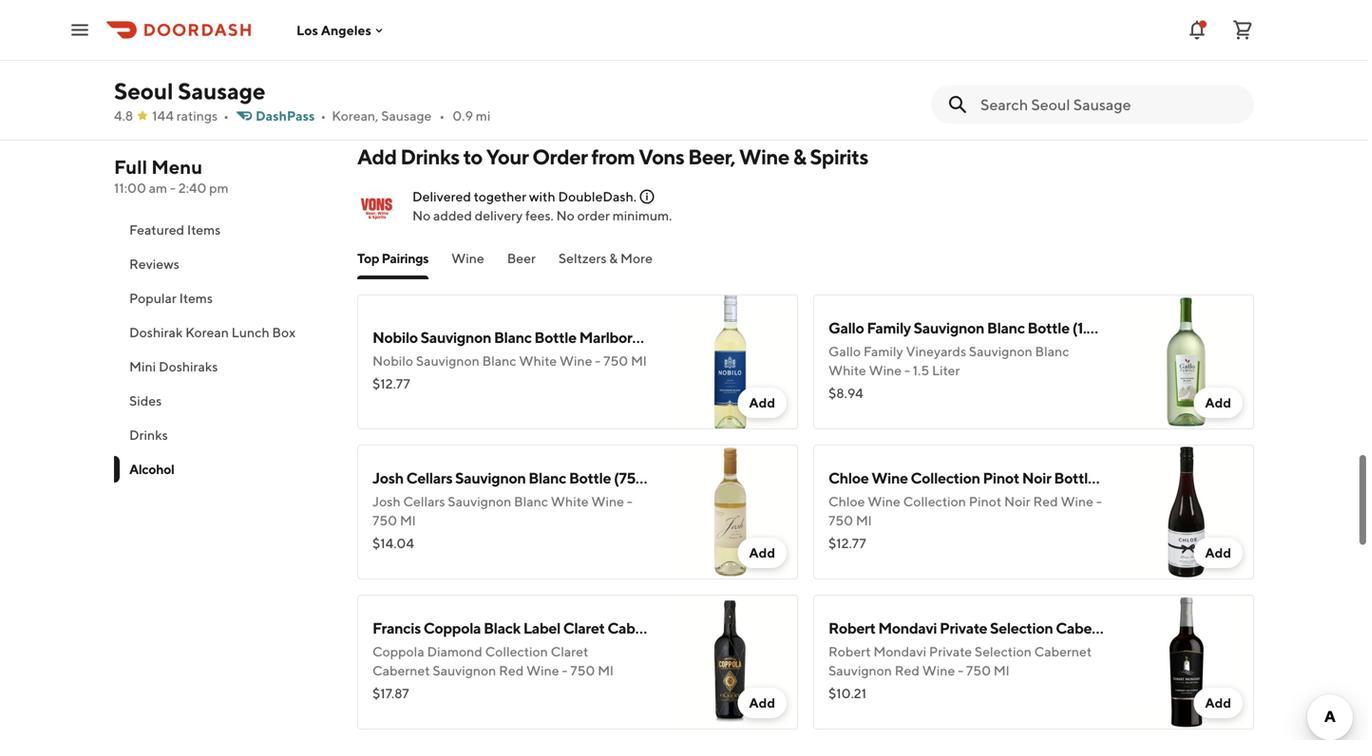 Task type: vqa. For each thing, say whether or not it's contained in the screenshot.


Task type: locate. For each thing, give the bounding box(es) containing it.
1 vertical spatial collection
[[904, 494, 967, 509]]

0 vertical spatial &
[[793, 144, 806, 169]]

2 • from the left
[[321, 108, 326, 124]]

bottle inside 'gallo family sauvignon blanc bottle (1.5 l) gallo family vineyards sauvignon blanc white wine - 1.5 liter $8.94'
[[1028, 319, 1070, 337]]

1 horizontal spatial sausage
[[381, 108, 432, 124]]

drinks down sides
[[129, 427, 168, 443]]

ml inside robert mondavi private selection cabernet sauvignon bottle (750 ml) robert mondavi private selection cabernet sauvignon red wine - 750 ml $10.21
[[994, 663, 1010, 679]]

$10.21
[[829, 686, 867, 701]]

750 for francis
[[571, 663, 595, 679]]

mondavi
[[879, 619, 937, 637], [874, 644, 927, 660]]

ml for robert
[[994, 663, 1010, 679]]

drinks up delivered
[[400, 144, 460, 169]]

750 inside robert mondavi private selection cabernet sauvignon bottle (750 ml) robert mondavi private selection cabernet sauvignon red wine - 750 ml $10.21
[[967, 663, 991, 679]]

-
[[170, 180, 176, 196], [595, 353, 601, 369], [905, 363, 911, 378], [627, 494, 633, 509], [1097, 494, 1102, 509], [562, 663, 568, 679], [958, 663, 964, 679]]

0 vertical spatial josh
[[373, 469, 404, 487]]

0 items, open order cart image
[[1232, 19, 1255, 41]]

0 horizontal spatial no
[[413, 208, 431, 223]]

& left 'more'
[[610, 250, 618, 266]]

2 horizontal spatial •
[[440, 108, 445, 124]]

ml for chloe
[[856, 513, 872, 528]]

0 horizontal spatial drinks
[[129, 427, 168, 443]]

family up vineyards
[[867, 319, 911, 337]]

doshirak korean lunch box
[[129, 325, 296, 340]]

selection
[[990, 619, 1054, 637], [975, 644, 1032, 660]]

0 horizontal spatial sausage
[[178, 77, 266, 105]]

1 vertical spatial claret
[[551, 644, 589, 660]]

3 • from the left
[[440, 108, 445, 124]]

popular items button
[[114, 281, 335, 316]]

icon image
[[357, 186, 397, 226]]

claret right label
[[563, 619, 605, 637]]

0 vertical spatial private
[[940, 619, 988, 637]]

1 vertical spatial private
[[930, 644, 973, 660]]

- inside josh cellars sauvignon blanc bottle (750 ml) josh cellars sauvignon blanc white wine - 750 ml $14.04
[[627, 494, 633, 509]]

0 vertical spatial sausage
[[178, 77, 266, 105]]

seltzers
[[559, 250, 607, 266]]

bottle
[[1028, 319, 1070, 337], [535, 328, 577, 346], [569, 469, 611, 487], [1055, 469, 1097, 487], [1196, 619, 1238, 637]]

items inside button
[[179, 290, 213, 306]]

sausage
[[178, 77, 266, 105], [381, 108, 432, 124]]

2 vertical spatial collection
[[485, 644, 548, 660]]

mi
[[476, 108, 491, 124]]

order
[[578, 208, 610, 223]]

1 horizontal spatial •
[[321, 108, 326, 124]]

white
[[519, 353, 557, 369], [829, 363, 867, 378], [551, 494, 589, 509]]

1 • from the left
[[223, 108, 229, 124]]

wine inside josh cellars sauvignon blanc bottle (750 ml) josh cellars sauvignon blanc white wine - 750 ml $14.04
[[592, 494, 624, 509]]

1 vertical spatial nobilo
[[373, 353, 414, 369]]

ml) inside chloe wine collection pinot noir bottle monterey county (750 ml) chloe wine collection pinot noir red wine - 750 ml $12.77
[[1255, 469, 1277, 487]]

drinks inside drinks button
[[129, 427, 168, 443]]

wine
[[739, 144, 790, 169], [452, 250, 484, 266], [560, 353, 593, 369], [869, 363, 902, 378], [872, 469, 908, 487], [592, 494, 624, 509], [868, 494, 901, 509], [1061, 494, 1094, 509], [527, 663, 560, 679], [923, 663, 956, 679]]

delivered
[[413, 189, 471, 204]]

144 ratings •
[[152, 108, 229, 124]]

korean, sausage • 0.9 mi
[[332, 108, 491, 124]]

- inside full menu 11:00 am - 2:40 pm
[[170, 180, 176, 196]]

croix
[[392, 13, 427, 31]]

0 vertical spatial chloe
[[829, 469, 869, 487]]

•
[[223, 108, 229, 124], [321, 108, 326, 124], [440, 108, 445, 124]]

(750 inside robert mondavi private selection cabernet sauvignon bottle (750 ml) robert mondavi private selection cabernet sauvignon red wine - 750 ml $10.21
[[1241, 619, 1273, 637]]

ml inside chloe wine collection pinot noir bottle monterey county (750 ml) chloe wine collection pinot noir red wine - 750 ml $12.77
[[856, 513, 872, 528]]

2 gallo from the top
[[829, 344, 861, 359]]

family left vineyards
[[864, 344, 904, 359]]

(750 inside nobilo sauvignon blanc bottle marlborough new zealand, 2018 (750 ml) nobilo sauvignon blanc white wine - 750 ml $12.77
[[800, 328, 832, 346]]

add button for ml)
[[738, 538, 787, 568]]

add for francis coppola black label claret cabernet sauvignon (750 ml)
[[749, 695, 776, 711]]

cellars
[[406, 469, 453, 487], [403, 494, 445, 509]]

ml) inside robert mondavi private selection cabernet sauvignon bottle (750 ml) robert mondavi private selection cabernet sauvignon red wine - 750 ml $10.21
[[1276, 619, 1298, 637]]

sparking
[[430, 13, 490, 31]]

• left 0.9 at top
[[440, 108, 445, 124]]

add for nobilo sauvignon blanc bottle marlborough new zealand, 2018 (750 ml)
[[749, 395, 776, 411]]

0 vertical spatial family
[[867, 319, 911, 337]]

1 horizontal spatial &
[[793, 144, 806, 169]]

claret down label
[[551, 644, 589, 660]]

750 inside chloe wine collection pinot noir bottle monterey county (750 ml) chloe wine collection pinot noir red wine - 750 ml $12.77
[[829, 513, 854, 528]]

robert
[[829, 619, 876, 637], [829, 644, 871, 660]]

red for private
[[895, 663, 920, 679]]

$14.04
[[373, 536, 414, 551]]

seltzers & more
[[559, 250, 653, 266]]

josh
[[373, 469, 404, 487], [373, 494, 401, 509]]

0 vertical spatial items
[[187, 222, 221, 238]]

los
[[297, 22, 318, 38]]

1 horizontal spatial red
[[895, 663, 920, 679]]

delivery
[[475, 208, 523, 223]]

(750
[[800, 328, 832, 346], [614, 469, 646, 487], [1220, 469, 1252, 487], [748, 619, 780, 637], [1241, 619, 1273, 637]]

featured items
[[129, 222, 221, 238]]

items
[[187, 222, 221, 238], [179, 290, 213, 306]]

reviews button
[[114, 247, 335, 281]]

la
[[373, 13, 389, 31]]

sauvignon
[[914, 319, 985, 337], [421, 328, 491, 346], [969, 344, 1033, 359], [416, 353, 480, 369], [455, 469, 526, 487], [448, 494, 512, 509], [674, 619, 745, 637], [1123, 619, 1194, 637], [433, 663, 496, 679], [829, 663, 892, 679]]

0 horizontal spatial $12.77
[[373, 376, 410, 392]]

items up reviews button
[[187, 222, 221, 238]]

coppola down francis
[[373, 644, 425, 660]]

noir
[[1023, 469, 1052, 487], [1005, 494, 1031, 509]]

0 vertical spatial pinot
[[983, 469, 1020, 487]]

1 vertical spatial josh
[[373, 494, 401, 509]]

2 horizontal spatial red
[[1034, 494, 1059, 509]]

wine inside 'gallo family sauvignon blanc bottle (1.5 l) gallo family vineyards sauvignon blanc white wine - 1.5 liter $8.94'
[[869, 363, 902, 378]]

ml) inside nobilo sauvignon blanc bottle marlborough new zealand, 2018 (750 ml) nobilo sauvignon blanc white wine - 750 ml $12.77
[[835, 328, 857, 346]]

add for robert mondavi private selection cabernet sauvignon bottle (750 ml)
[[1206, 695, 1232, 711]]

add button for monterey
[[1194, 538, 1243, 568]]

coppola up diamond
[[424, 619, 481, 637]]

county
[[1167, 469, 1218, 487]]

2 josh from the top
[[373, 494, 401, 509]]

1.5
[[913, 363, 930, 378]]

cabernet
[[608, 619, 672, 637], [1056, 619, 1120, 637], [1035, 644, 1092, 660], [373, 663, 430, 679]]

1 horizontal spatial no
[[557, 208, 575, 223]]

wine inside francis coppola black label claret cabernet sauvignon (750 ml) coppola diamond collection claret cabernet sauvignon red wine - 750 ml $17.87
[[527, 663, 560, 679]]

0 horizontal spatial &
[[610, 250, 618, 266]]

korean
[[185, 325, 229, 340]]

liter
[[932, 363, 960, 378]]

ml)
[[835, 328, 857, 346], [649, 469, 671, 487], [1255, 469, 1277, 487], [783, 619, 804, 637], [1276, 619, 1298, 637]]

no right 'fees.'
[[557, 208, 575, 223]]

red inside francis coppola black label claret cabernet sauvignon (750 ml) coppola diamond collection claret cabernet sauvignon red wine - 750 ml $17.87
[[499, 663, 524, 679]]

spirits
[[810, 144, 869, 169]]

drinks button
[[114, 418, 335, 452]]

1 vertical spatial selection
[[975, 644, 1032, 660]]

& inside button
[[610, 250, 618, 266]]

white inside 'gallo family sauvignon blanc bottle (1.5 l) gallo family vineyards sauvignon blanc white wine - 1.5 liter $8.94'
[[829, 363, 867, 378]]

1 vertical spatial gallo
[[829, 344, 861, 359]]

0 vertical spatial nobilo
[[373, 328, 418, 346]]

1 vertical spatial $12.77
[[829, 536, 867, 551]]

added
[[433, 208, 472, 223]]

• right ratings
[[223, 108, 229, 124]]

add
[[357, 144, 397, 169], [749, 395, 776, 411], [1206, 395, 1232, 411], [749, 545, 776, 561], [1206, 545, 1232, 561], [749, 695, 776, 711], [1206, 695, 1232, 711]]

(750 inside josh cellars sauvignon blanc bottle (750 ml) josh cellars sauvignon blanc white wine - 750 ml $14.04
[[614, 469, 646, 487]]

ml
[[631, 353, 647, 369], [400, 513, 416, 528], [856, 513, 872, 528], [598, 663, 614, 679], [994, 663, 1010, 679]]

2 chloe from the top
[[829, 494, 865, 509]]

2 no from the left
[[557, 208, 575, 223]]

1 vertical spatial sausage
[[381, 108, 432, 124]]

1 vertical spatial chloe
[[829, 494, 865, 509]]

red for collection
[[1034, 494, 1059, 509]]

750 for chloe
[[829, 513, 854, 528]]

ml) inside josh cellars sauvignon blanc bottle (750 ml) josh cellars sauvignon blanc white wine - 750 ml $14.04
[[649, 469, 671, 487]]

0 vertical spatial robert
[[829, 619, 876, 637]]

750 inside francis coppola black label claret cabernet sauvignon (750 ml) coppola diamond collection claret cabernet sauvignon red wine - 750 ml $17.87
[[571, 663, 595, 679]]

0 horizontal spatial •
[[223, 108, 229, 124]]

red inside chloe wine collection pinot noir bottle monterey county (750 ml) chloe wine collection pinot noir red wine - 750 ml $12.77
[[1034, 494, 1059, 509]]

nobilo
[[373, 328, 418, 346], [373, 353, 414, 369]]

monterey
[[1099, 469, 1165, 487]]

• left korean,
[[321, 108, 326, 124]]

no down delivered
[[413, 208, 431, 223]]

white inside josh cellars sauvignon blanc bottle (750 ml) josh cellars sauvignon blanc white wine - 750 ml $14.04
[[551, 494, 589, 509]]

1 vertical spatial items
[[179, 290, 213, 306]]

private
[[940, 619, 988, 637], [930, 644, 973, 660]]

chloe wine collection pinot noir bottle monterey county (750 ml) chloe wine collection pinot noir red wine - 750 ml $12.77
[[829, 469, 1277, 551]]

pairings
[[382, 250, 429, 266]]

0 vertical spatial $12.77
[[373, 376, 410, 392]]

1 horizontal spatial $12.77
[[829, 536, 867, 551]]

1 horizontal spatial drinks
[[400, 144, 460, 169]]

0 horizontal spatial red
[[499, 663, 524, 679]]

notification bell image
[[1186, 19, 1209, 41]]

bottle inside josh cellars sauvignon blanc bottle (750 ml) josh cellars sauvignon blanc white wine - 750 ml $14.04
[[569, 469, 611, 487]]

add drinks to your order from vons beer, wine & spirits
[[357, 144, 869, 169]]

0 vertical spatial gallo
[[829, 319, 864, 337]]

red for black
[[499, 663, 524, 679]]

ml inside josh cellars sauvignon blanc bottle (750 ml) josh cellars sauvignon blanc white wine - 750 ml $14.04
[[400, 513, 416, 528]]

add button for sauvignon
[[738, 688, 787, 719]]

ml inside nobilo sauvignon blanc bottle marlborough new zealand, 2018 (750 ml) nobilo sauvignon blanc white wine - 750 ml $12.77
[[631, 353, 647, 369]]

red
[[1034, 494, 1059, 509], [499, 663, 524, 679], [895, 663, 920, 679]]

&
[[793, 144, 806, 169], [610, 250, 618, 266]]

750 for robert
[[967, 663, 991, 679]]

$12.77
[[373, 376, 410, 392], [829, 536, 867, 551]]

1 vertical spatial drinks
[[129, 427, 168, 443]]

Item Search search field
[[981, 94, 1239, 115]]

750
[[604, 353, 629, 369], [373, 513, 397, 528], [829, 513, 854, 528], [571, 663, 595, 679], [967, 663, 991, 679]]

& left spirits
[[793, 144, 806, 169]]

add button
[[738, 388, 787, 418], [1194, 388, 1243, 418], [738, 538, 787, 568], [1194, 538, 1243, 568], [738, 688, 787, 719], [1194, 688, 1243, 719]]

bottle inside robert mondavi private selection cabernet sauvignon bottle (750 ml) robert mondavi private selection cabernet sauvignon red wine - 750 ml $10.21
[[1196, 619, 1238, 637]]

0 vertical spatial mondavi
[[879, 619, 937, 637]]

doubledash.
[[558, 189, 637, 204]]

1 gallo from the top
[[829, 319, 864, 337]]

sausage up ratings
[[178, 77, 266, 105]]

sausage for korean,
[[381, 108, 432, 124]]

nobilo sauvignon blanc bottle marlborough new zealand, 2018 (750 ml) image
[[663, 295, 798, 430]]

new
[[670, 328, 701, 346]]

alcohol
[[129, 461, 174, 477]]

items inside button
[[187, 222, 221, 238]]

open menu image
[[68, 19, 91, 41]]

red inside robert mondavi private selection cabernet sauvignon bottle (750 ml) robert mondavi private selection cabernet sauvignon red wine - 750 ml $10.21
[[895, 663, 920, 679]]

seltzers & more button
[[559, 249, 653, 279]]

sausage right korean,
[[381, 108, 432, 124]]

1 vertical spatial &
[[610, 250, 618, 266]]

ml inside francis coppola black label claret cabernet sauvignon (750 ml) coppola diamond collection claret cabernet sauvignon red wine - 750 ml $17.87
[[598, 663, 614, 679]]

11:00
[[114, 180, 146, 196]]

items for popular items
[[179, 290, 213, 306]]

0 vertical spatial cellars
[[406, 469, 453, 487]]

chloe
[[829, 469, 869, 487], [829, 494, 865, 509]]

2018
[[764, 328, 797, 346]]

1 chloe from the top
[[829, 469, 869, 487]]

items up korean
[[179, 290, 213, 306]]

1 vertical spatial robert
[[829, 644, 871, 660]]



Task type: describe. For each thing, give the bounding box(es) containing it.
1 vertical spatial coppola
[[373, 644, 425, 660]]

items for featured items
[[187, 222, 221, 238]]

- inside nobilo sauvignon blanc bottle marlborough new zealand, 2018 (750 ml) nobilo sauvignon blanc white wine - 750 ml $12.77
[[595, 353, 601, 369]]

0.9
[[453, 108, 473, 124]]

together
[[474, 189, 527, 204]]

add for chloe wine collection pinot noir bottle monterey county (750 ml)
[[1206, 545, 1232, 561]]

1 vertical spatial family
[[864, 344, 904, 359]]

angeles
[[321, 22, 372, 38]]

chloe wine collection pinot noir bottle monterey county (750 ml) image
[[1120, 445, 1255, 580]]

0 vertical spatial drinks
[[400, 144, 460, 169]]

dashpass
[[256, 108, 315, 124]]

bottle inside chloe wine collection pinot noir bottle monterey county (750 ml) chloe wine collection pinot noir red wine - 750 ml $12.77
[[1055, 469, 1097, 487]]

top pairings
[[357, 250, 429, 266]]

0 vertical spatial noir
[[1023, 469, 1052, 487]]

- inside chloe wine collection pinot noir bottle monterey county (750 ml) chloe wine collection pinot noir red wine - 750 ml $12.77
[[1097, 494, 1102, 509]]

lunch
[[232, 325, 270, 340]]

featured
[[129, 222, 184, 238]]

wine button
[[452, 249, 484, 279]]

- inside robert mondavi private selection cabernet sauvignon bottle (750 ml) robert mondavi private selection cabernet sauvignon red wine - 750 ml $10.21
[[958, 663, 964, 679]]

zealand,
[[704, 328, 762, 346]]

2 robert from the top
[[829, 644, 871, 660]]

label
[[523, 619, 561, 637]]

0 vertical spatial coppola
[[424, 619, 481, 637]]

mini doshiraks
[[129, 359, 218, 375]]

menu
[[151, 156, 203, 178]]

josh cellars sauvignon blanc bottle (750 ml) image
[[663, 445, 798, 580]]

seoul
[[114, 77, 173, 105]]

$12.77 inside nobilo sauvignon blanc bottle marlborough new zealand, 2018 (750 ml) nobilo sauvignon blanc white wine - 750 ml $12.77
[[373, 376, 410, 392]]

(can)
[[537, 13, 574, 31]]

doshirak korean lunch box button
[[114, 316, 335, 350]]

1 vertical spatial noir
[[1005, 494, 1031, 509]]

1 nobilo from the top
[[373, 328, 418, 346]]

pm
[[209, 180, 229, 196]]

robert mondavi private selection cabernet sauvignon bottle (750 ml) image
[[1120, 595, 1255, 730]]

delivered together with doubledash.
[[413, 189, 637, 204]]

1 josh from the top
[[373, 469, 404, 487]]

dashpass •
[[256, 108, 326, 124]]

vineyards
[[906, 344, 967, 359]]

wine inside nobilo sauvignon blanc bottle marlborough new zealand, 2018 (750 ml) nobilo sauvignon blanc white wine - 750 ml $12.77
[[560, 353, 593, 369]]

add button for zealand,
[[738, 388, 787, 418]]

(1.5
[[1073, 319, 1096, 337]]

fees.
[[526, 208, 554, 223]]

more
[[621, 250, 653, 266]]

mini
[[129, 359, 156, 375]]

delivered together with doubledash. image
[[639, 188, 656, 205]]

order
[[533, 144, 588, 169]]

0 vertical spatial selection
[[990, 619, 1054, 637]]

ml for francis
[[598, 663, 614, 679]]

am
[[149, 180, 167, 196]]

popular
[[129, 290, 177, 306]]

$8.94
[[829, 385, 864, 401]]

marlborough
[[579, 328, 667, 346]]

ratings
[[177, 108, 218, 124]]

750 inside josh cellars sauvignon blanc bottle (750 ml) josh cellars sauvignon blanc white wine - 750 ml $14.04
[[373, 513, 397, 528]]

• for 144 ratings •
[[223, 108, 229, 124]]

water
[[492, 13, 534, 31]]

- inside 'gallo family sauvignon blanc bottle (1.5 l) gallo family vineyards sauvignon blanc white wine - 1.5 liter $8.94'
[[905, 363, 911, 378]]

your
[[486, 144, 529, 169]]

$12.77 inside chloe wine collection pinot noir bottle monterey county (750 ml) chloe wine collection pinot noir red wine - 750 ml $12.77
[[829, 536, 867, 551]]

to
[[463, 144, 483, 169]]

1 vertical spatial cellars
[[403, 494, 445, 509]]

add button for bottle
[[1194, 688, 1243, 719]]

full
[[114, 156, 147, 178]]

vons
[[639, 144, 685, 169]]

gallo family sauvignon blanc bottle (1.5 l) gallo family vineyards sauvignon blanc white wine - 1.5 liter $8.94
[[829, 319, 1112, 401]]

francis
[[373, 619, 421, 637]]

0 vertical spatial claret
[[563, 619, 605, 637]]

1 no from the left
[[413, 208, 431, 223]]

wine inside robert mondavi private selection cabernet sauvignon bottle (750 ml) robert mondavi private selection cabernet sauvignon red wine - 750 ml $10.21
[[923, 663, 956, 679]]

sides button
[[114, 384, 335, 418]]

beer
[[507, 250, 536, 266]]

top
[[357, 250, 379, 266]]

gallo family sauvignon blanc bottle (1.5 l) image
[[1120, 295, 1255, 430]]

l)
[[1099, 319, 1112, 337]]

beer button
[[507, 249, 536, 279]]

nobilo sauvignon blanc bottle marlborough new zealand, 2018 (750 ml) nobilo sauvignon blanc white wine - 750 ml $12.77
[[373, 328, 857, 392]]

mini doshiraks button
[[114, 350, 335, 384]]

add button for l)
[[1194, 388, 1243, 418]]

1 robert from the top
[[829, 619, 876, 637]]

doshiraks
[[159, 359, 218, 375]]

• for korean, sausage • 0.9 mi
[[440, 108, 445, 124]]

sausage for seoul
[[178, 77, 266, 105]]

- inside francis coppola black label claret cabernet sauvignon (750 ml) coppola diamond collection claret cabernet sauvignon red wine - 750 ml $17.87
[[562, 663, 568, 679]]

francis coppola black label claret cabernet sauvignon (750 ml) image
[[663, 595, 798, 730]]

diamond
[[427, 644, 483, 660]]

144
[[152, 108, 174, 124]]

(750 inside francis coppola black label claret cabernet sauvignon (750 ml) coppola diamond collection claret cabernet sauvignon red wine - 750 ml $17.87
[[748, 619, 780, 637]]

0 vertical spatial collection
[[911, 469, 981, 487]]

josh cellars sauvignon blanc bottle (750 ml) josh cellars sauvignon blanc white wine - 750 ml $14.04
[[373, 469, 671, 551]]

from
[[592, 144, 635, 169]]

korean,
[[332, 108, 379, 124]]

black
[[484, 619, 521, 637]]

$17.87
[[373, 686, 409, 701]]

add for josh cellars sauvignon blanc bottle (750 ml)
[[749, 545, 776, 561]]

francis coppola black label claret cabernet sauvignon (750 ml) coppola diamond collection claret cabernet sauvignon red wine - 750 ml $17.87
[[373, 619, 804, 701]]

1 vertical spatial mondavi
[[874, 644, 927, 660]]

white inside nobilo sauvignon blanc bottle marlborough new zealand, 2018 (750 ml) nobilo sauvignon blanc white wine - 750 ml $12.77
[[519, 353, 557, 369]]

reviews
[[129, 256, 180, 272]]

1 vertical spatial pinot
[[969, 494, 1002, 509]]

los angeles button
[[297, 22, 387, 38]]

bottle inside nobilo sauvignon blanc bottle marlborough new zealand, 2018 (750 ml) nobilo sauvignon blanc white wine - 750 ml $12.77
[[535, 328, 577, 346]]

doshirak
[[129, 325, 183, 340]]

ml) inside francis coppola black label claret cabernet sauvignon (750 ml) coppola diamond collection claret cabernet sauvignon red wine - 750 ml $17.87
[[783, 619, 804, 637]]

seoul sausage
[[114, 77, 266, 105]]

minimum.
[[613, 208, 672, 223]]

featured items button
[[114, 213, 335, 247]]

add for gallo family sauvignon blanc bottle (1.5 l)
[[1206, 395, 1232, 411]]

robert mondavi private selection cabernet sauvignon bottle (750 ml) robert mondavi private selection cabernet sauvignon red wine - 750 ml $10.21
[[829, 619, 1298, 701]]

750 inside nobilo sauvignon blanc bottle marlborough new zealand, 2018 (750 ml) nobilo sauvignon blanc white wine - 750 ml $12.77
[[604, 353, 629, 369]]

2:40
[[178, 180, 207, 196]]

popular items
[[129, 290, 213, 306]]

4.8
[[114, 108, 133, 124]]

(750 inside chloe wine collection pinot noir bottle monterey county (750 ml) chloe wine collection pinot noir red wine - 750 ml $12.77
[[1220, 469, 1252, 487]]

full menu 11:00 am - 2:40 pm
[[114, 156, 229, 196]]

collection inside francis coppola black label claret cabernet sauvignon (750 ml) coppola diamond collection claret cabernet sauvignon red wine - 750 ml $17.87
[[485, 644, 548, 660]]

beer,
[[688, 144, 736, 169]]

los angeles
[[297, 22, 372, 38]]

sides
[[129, 393, 162, 409]]

la croix sparking water (can)
[[373, 13, 574, 31]]

no added delivery fees. no order minimum.
[[413, 208, 672, 223]]

2 nobilo from the top
[[373, 353, 414, 369]]



